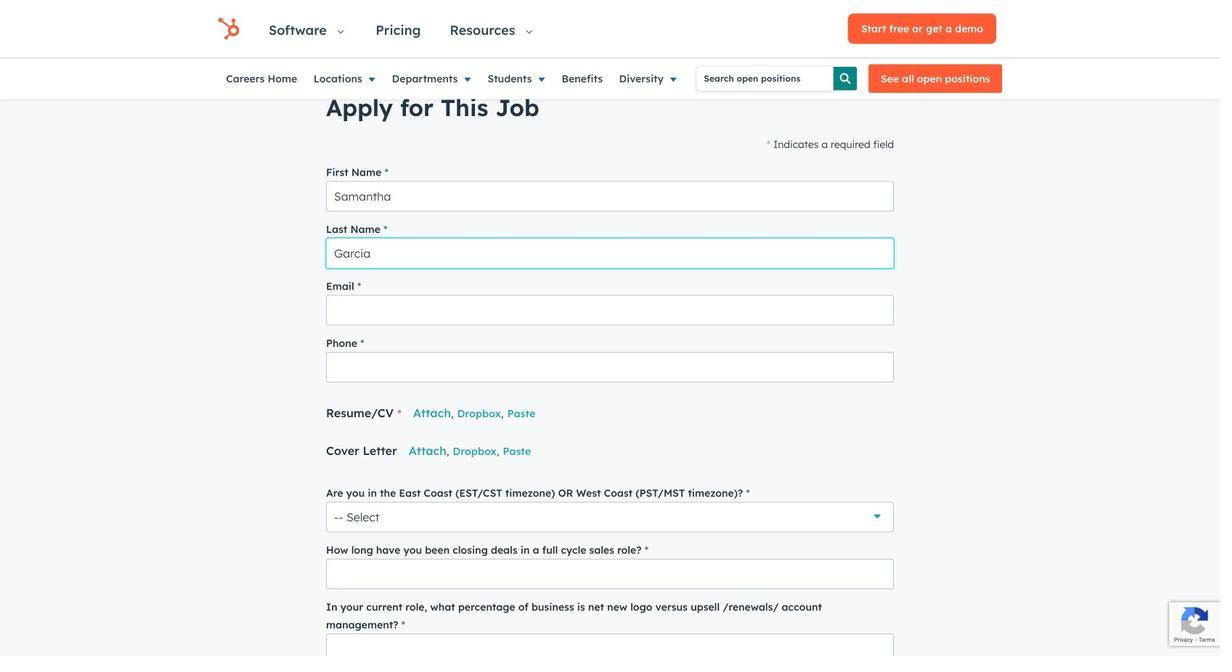 Task type: locate. For each thing, give the bounding box(es) containing it.
None text field
[[326, 181, 895, 212], [326, 352, 895, 383], [326, 181, 895, 212], [326, 352, 895, 383]]

None text field
[[326, 238, 895, 269], [326, 559, 895, 590], [326, 634, 895, 657], [326, 238, 895, 269], [326, 559, 895, 590], [326, 634, 895, 657]]

None email field
[[326, 295, 895, 326]]

Select text field
[[326, 502, 895, 533]]



Task type: vqa. For each thing, say whether or not it's contained in the screenshot.
the left across
no



Task type: describe. For each thing, give the bounding box(es) containing it.
Search all open positions search field
[[697, 67, 834, 91]]

hubspot image
[[218, 18, 240, 40]]

secondary menu menu bar
[[218, 58, 697, 99]]



